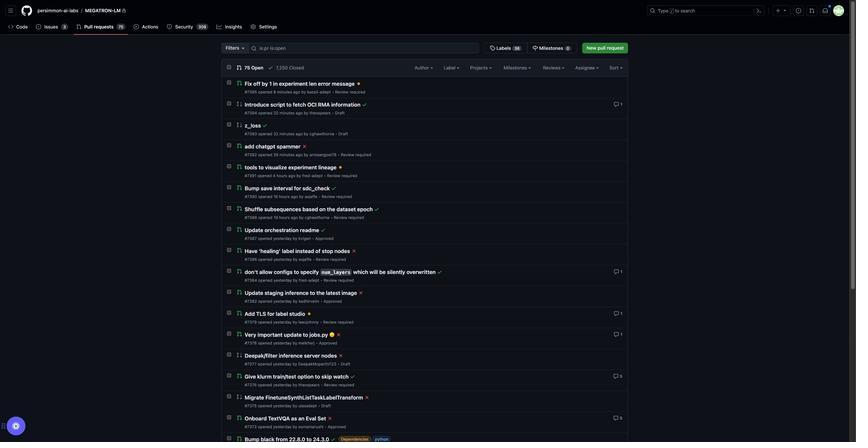 Task type: locate. For each thing, give the bounding box(es) containing it.
1 vertical spatial 6 / 6 checks ok image
[[331, 186, 337, 191]]

7 open pull request element from the top
[[237, 248, 242, 254]]

2 draft pull request element from the top
[[237, 122, 242, 128]]

0 horizontal spatial 6 / 6 checks ok image
[[321, 228, 326, 233]]

5 open pull request image from the top
[[237, 290, 242, 295]]

12 open pull request element from the top
[[237, 374, 242, 379]]

1 horizontal spatial issue opened image
[[796, 8, 801, 13]]

Search all issues text field
[[249, 43, 479, 54]]

None search field
[[221, 43, 577, 54]]

1 draft pull request element from the top
[[237, 101, 242, 107]]

open pull request image
[[237, 143, 242, 149], [237, 227, 242, 233], [237, 248, 242, 254], [237, 269, 242, 275], [237, 332, 242, 337]]

1 vertical spatial git pull request image
[[237, 65, 242, 70]]

3 draft pull request element from the top
[[237, 353, 242, 358]]

comment image
[[614, 312, 619, 317], [614, 333, 619, 338], [613, 416, 619, 422]]

triangle down image left 'search' image
[[241, 45, 246, 51]]

6 open pull request image from the top
[[237, 311, 242, 316]]

open pull request image for sixth the open pull request 'element' from the bottom
[[237, 290, 242, 295]]

record a loom image
[[12, 423, 20, 431]]

0 horizontal spatial 6 / 6 checks ok image
[[262, 123, 268, 128]]

move image
[[1, 423, 3, 431]]

open pull request image for 5th the open pull request 'element' from the bottom
[[237, 311, 242, 316]]

5 / 6 checks ok image for 13th the open pull request 'element' from the bottom of the page
[[302, 144, 307, 149]]

triangle down image
[[783, 8, 788, 13], [241, 45, 246, 51]]

0 horizontal spatial issue opened image
[[36, 24, 41, 29]]

1 horizontal spatial git pull request image
[[237, 65, 242, 70]]

14 open pull request element from the top
[[237, 437, 242, 442]]

check image
[[268, 65, 273, 70]]

author image
[[431, 68, 433, 69]]

1 vertical spatial issue opened image
[[36, 24, 41, 29]]

2 draft pull request image from the top
[[237, 353, 242, 358]]

0 vertical spatial git pull request image
[[76, 24, 82, 29]]

3 open pull request element from the top
[[237, 164, 242, 170]]

3 draft pull request image from the top
[[237, 395, 242, 400]]

8 open pull request image from the top
[[237, 416, 242, 421]]

code image
[[8, 24, 13, 29]]

1 horizontal spatial triangle down image
[[783, 8, 788, 13]]

1 vertical spatial 4 / 6 checks ok image
[[336, 333, 341, 338]]

play image
[[134, 24, 139, 29]]

issue opened image right the 'code' icon
[[36, 24, 41, 29]]

8 open pull request element from the top
[[237, 269, 242, 275]]

6 / 6 checks ok image
[[362, 102, 367, 107], [331, 186, 337, 191], [321, 228, 326, 233]]

homepage image
[[21, 5, 32, 16]]

1 horizontal spatial 6 / 6 checks ok image
[[374, 207, 380, 212]]

1 vertical spatial comment image
[[614, 333, 619, 338]]

4 / 6 checks ok image for 4th the open pull request 'element' from the bottom of the page
[[336, 333, 341, 338]]

1 horizontal spatial 4 / 6 checks ok image
[[356, 81, 361, 87]]

notifications image
[[823, 8, 828, 13]]

None checkbox
[[227, 102, 231, 106], [227, 227, 231, 232], [227, 290, 231, 295], [227, 332, 231, 337], [227, 353, 231, 357], [227, 374, 231, 378], [227, 416, 231, 420], [227, 437, 231, 441], [227, 102, 231, 106], [227, 227, 231, 232], [227, 290, 231, 295], [227, 332, 231, 337], [227, 353, 231, 357], [227, 374, 231, 378], [227, 416, 231, 420], [227, 437, 231, 441]]

2 vertical spatial comment image
[[613, 375, 619, 380]]

2 vertical spatial 6 / 6 checks ok image
[[321, 228, 326, 233]]

draft pull request image
[[237, 122, 242, 128]]

draft pull request element
[[237, 101, 242, 107], [237, 122, 242, 128], [237, 353, 242, 358], [237, 395, 242, 400]]

9 open pull request image from the top
[[237, 437, 242, 442]]

git pull request image
[[809, 8, 815, 13]]

open pull request image
[[237, 81, 242, 86], [237, 164, 242, 170], [237, 185, 242, 191], [237, 206, 242, 212], [237, 290, 242, 295], [237, 311, 242, 316], [237, 374, 242, 379], [237, 416, 242, 421], [237, 437, 242, 442]]

list
[[35, 5, 643, 16]]

1 vertical spatial triangle down image
[[241, 45, 246, 51]]

3 open pull request image from the top
[[237, 185, 242, 191]]

5 / 6 checks ok image
[[364, 396, 370, 401]]

0 horizontal spatial 4 / 6 checks ok image
[[336, 333, 341, 338]]

5 / 7 checks ok image
[[307, 312, 312, 317]]

triangle down image right plus icon
[[783, 8, 788, 13]]

6 / 6 checks ok image
[[262, 123, 268, 128], [374, 207, 380, 212], [437, 270, 442, 275]]

1 draft pull request image from the top
[[237, 101, 242, 107]]

command palette image
[[757, 8, 762, 13]]

draft pull request element for 5 / 6 checks ok icon at the left of the page
[[237, 395, 242, 400]]

0 horizontal spatial triangle down image
[[241, 45, 246, 51]]

5 / 6 checks ok image for sixth the open pull request 'element' from the bottom
[[358, 291, 364, 296]]

open pull request image for 14th the open pull request 'element' from the top of the page
[[237, 437, 242, 442]]

2 horizontal spatial 6 / 6 checks ok image
[[362, 102, 367, 107]]

0 vertical spatial 6 / 6 checks ok image
[[262, 123, 268, 128]]

6 / 6 checks ok image for tenth the open pull request 'element' from the bottom
[[374, 207, 380, 212]]

4 draft pull request element from the top
[[237, 395, 242, 400]]

0 vertical spatial triangle down image
[[783, 8, 788, 13]]

0 vertical spatial draft pull request image
[[237, 101, 242, 107]]

2 open pull request image from the top
[[237, 164, 242, 170]]

open pull request image for 13th the open pull request 'element' from the top of the page
[[237, 416, 242, 421]]

2 vertical spatial draft pull request image
[[237, 395, 242, 400]]

2 / 3 checks ok image
[[338, 354, 344, 359]]

4 / 6 checks ok image for first the open pull request 'element'
[[356, 81, 361, 87]]

2 horizontal spatial 6 / 6 checks ok image
[[437, 270, 442, 275]]

1 vertical spatial 6 / 6 checks ok image
[[374, 207, 380, 212]]

Select all issues checkbox
[[227, 65, 231, 69]]

draft pull request image for the top 6 / 6 checks ok icon
[[237, 101, 242, 107]]

0 vertical spatial issue opened image
[[796, 8, 801, 13]]

7 open pull request image from the top
[[237, 374, 242, 379]]

0 vertical spatial comment image
[[614, 102, 619, 107]]

issue opened image left git pull request image
[[796, 8, 801, 13]]

4 / 4 checks ok image
[[350, 375, 355, 380]]

4 / 6 checks ok image
[[356, 81, 361, 87], [336, 333, 341, 338]]

draft pull request image
[[237, 101, 242, 107], [237, 353, 242, 358], [237, 395, 242, 400]]

5 / 6 checks ok image
[[302, 144, 307, 149], [351, 249, 357, 254], [358, 291, 364, 296], [327, 417, 333, 422]]

None checkbox
[[227, 81, 231, 85], [227, 123, 231, 127], [227, 144, 231, 148], [227, 164, 231, 169], [227, 185, 231, 190], [227, 206, 231, 211], [227, 248, 231, 253], [227, 269, 231, 274], [227, 311, 231, 316], [227, 395, 231, 399], [227, 81, 231, 85], [227, 123, 231, 127], [227, 144, 231, 148], [227, 164, 231, 169], [227, 185, 231, 190], [227, 206, 231, 211], [227, 248, 231, 253], [227, 269, 231, 274], [227, 311, 231, 316], [227, 395, 231, 399]]

plus image
[[776, 8, 781, 13]]

3 / 3 checks ok image
[[331, 438, 336, 443]]

gear image
[[251, 24, 256, 29]]

git pull request image
[[76, 24, 82, 29], [237, 65, 242, 70]]

issue opened image
[[796, 8, 801, 13], [36, 24, 41, 29]]

3 open pull request image from the top
[[237, 248, 242, 254]]

0 vertical spatial 4 / 6 checks ok image
[[356, 81, 361, 87]]

1 horizontal spatial 6 / 6 checks ok image
[[331, 186, 337, 191]]

0 vertical spatial 6 / 6 checks ok image
[[362, 102, 367, 107]]

open pull request image for 12th the open pull request 'element' from the bottom
[[237, 164, 242, 170]]

tag image
[[490, 45, 495, 51]]

comment image
[[614, 102, 619, 107], [614, 270, 619, 275], [613, 375, 619, 380]]

open pull request element
[[237, 81, 242, 86], [237, 143, 242, 149], [237, 164, 242, 170], [237, 185, 242, 191], [237, 206, 242, 212], [237, 227, 242, 233], [237, 248, 242, 254], [237, 269, 242, 275], [237, 290, 242, 295], [237, 311, 242, 316], [237, 332, 242, 337], [237, 374, 242, 379], [237, 416, 242, 421], [237, 437, 242, 442]]

draft pull request element for 2 / 3 checks ok icon
[[237, 353, 242, 358]]

1 vertical spatial draft pull request image
[[237, 353, 242, 358]]

1 open pull request image from the top
[[237, 143, 242, 149]]

1 open pull request image from the top
[[237, 81, 242, 86]]

0 vertical spatial comment image
[[614, 312, 619, 317]]

4 open pull request image from the top
[[237, 206, 242, 212]]

5 / 6 checks ok image for 13th the open pull request 'element' from the top of the page
[[327, 417, 333, 422]]

5 open pull request image from the top
[[237, 332, 242, 337]]



Task type: vqa. For each thing, say whether or not it's contained in the screenshot.
Open Pull Request element for 6 / 6 checks OK image to the left
yes



Task type: describe. For each thing, give the bounding box(es) containing it.
draft pull request image for 5 / 6 checks ok icon at the left of the page
[[237, 395, 242, 400]]

10 open pull request element from the top
[[237, 311, 242, 316]]

open pull request image for tenth the open pull request 'element' from the bottom
[[237, 206, 242, 212]]

0 horizontal spatial git pull request image
[[76, 24, 82, 29]]

open pull request image for 11th the open pull request 'element' from the bottom
[[237, 185, 242, 191]]

5 open pull request element from the top
[[237, 206, 242, 212]]

1 open pull request element from the top
[[237, 81, 242, 86]]

graph image
[[217, 24, 222, 29]]

3 / 6 checks ok image
[[338, 165, 343, 170]]

9 open pull request element from the top
[[237, 290, 242, 295]]

5 / 6 checks ok image for eighth the open pull request 'element' from the bottom of the page
[[351, 249, 357, 254]]

lock image
[[122, 9, 126, 13]]

4 open pull request image from the top
[[237, 269, 242, 275]]

shield image
[[167, 24, 172, 29]]

move image
[[3, 423, 6, 431]]

search image
[[251, 46, 257, 51]]

assignees image
[[596, 68, 599, 69]]

11 open pull request element from the top
[[237, 332, 242, 337]]

6 / 6 checks ok image for second draft pull request element
[[262, 123, 268, 128]]

milestone image
[[533, 45, 538, 51]]

issue element
[[484, 43, 577, 54]]

2 open pull request image from the top
[[237, 227, 242, 233]]

issue opened image for left git pull request icon
[[36, 24, 41, 29]]

open pull request image for 3rd the open pull request 'element' from the bottom
[[237, 374, 242, 379]]

issue opened image for git pull request image
[[796, 8, 801, 13]]

1 vertical spatial comment image
[[614, 270, 619, 275]]

2 vertical spatial 6 / 6 checks ok image
[[437, 270, 442, 275]]

draft pull request image for 2 / 3 checks ok icon
[[237, 353, 242, 358]]

label image
[[457, 68, 460, 69]]

6 open pull request element from the top
[[237, 227, 242, 233]]

13 open pull request element from the top
[[237, 416, 242, 421]]

open pull request image for first the open pull request 'element'
[[237, 81, 242, 86]]

2 vertical spatial comment image
[[613, 416, 619, 422]]

Issues search field
[[249, 43, 479, 54]]

2 open pull request element from the top
[[237, 143, 242, 149]]

4 open pull request element from the top
[[237, 185, 242, 191]]

draft pull request element for the top 6 / 6 checks ok icon
[[237, 101, 242, 107]]



